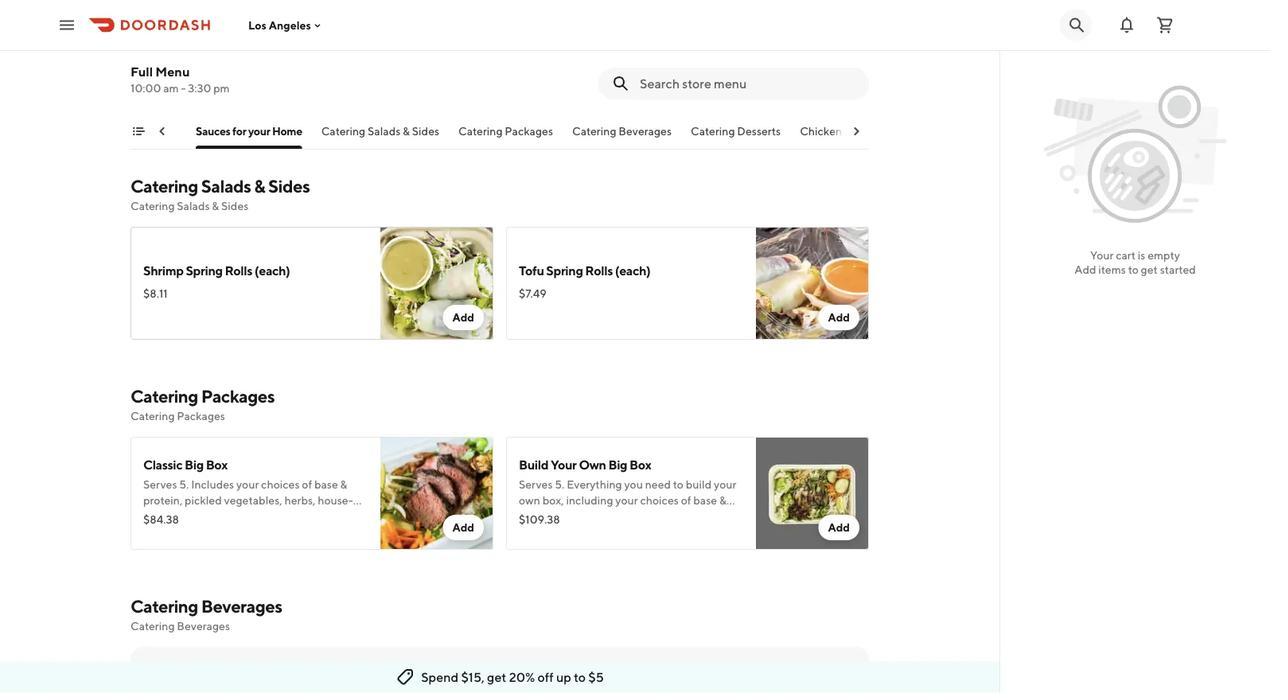 Task type: locate. For each thing, give the bounding box(es) containing it.
0 items, open order cart image
[[1156, 16, 1175, 35]]

0 vertical spatial packages
[[506, 125, 554, 138]]

catering for catering packages
[[459, 125, 503, 138]]

0 horizontal spatial (each)
[[255, 264, 290, 279]]

desserts down item search search box
[[738, 125, 782, 138]]

$84.38
[[143, 514, 179, 527]]

1 horizontal spatial big
[[609, 458, 628, 473]]

1 horizontal spatial (each)
[[615, 264, 651, 279]]

1 horizontal spatial to
[[1129, 263, 1139, 276]]

beverages inside catering beverages "button"
[[619, 125, 672, 138]]

spring
[[186, 264, 223, 279], [547, 264, 583, 279]]

add for shrimp spring rolls (each)
[[453, 311, 475, 324]]

gluten free desserts button
[[71, 123, 177, 149]]

gluten free desserts
[[71, 125, 177, 138]]

tofu
[[519, 264, 544, 279]]

0 horizontal spatial desserts
[[134, 125, 177, 138]]

add for tofu spring rolls (each)
[[828, 311, 850, 324]]

classic
[[143, 458, 183, 473]]

&
[[403, 125, 411, 138], [254, 176, 265, 197], [212, 200, 219, 213]]

to down cart
[[1129, 263, 1139, 276]]

catering for catering desserts
[[692, 125, 736, 138]]

spring right shrimp
[[186, 264, 223, 279]]

& inside button
[[403, 125, 411, 138]]

packages inside 'catering packages' button
[[506, 125, 554, 138]]

1 vertical spatial get
[[487, 670, 507, 685]]

0 horizontal spatial sides
[[221, 200, 249, 213]]

beverages
[[619, 125, 672, 138], [201, 597, 282, 618], [177, 620, 230, 633]]

1 desserts from the left
[[134, 125, 177, 138]]

get inside your cart is empty add items to get started
[[1142, 263, 1158, 276]]

spend
[[421, 670, 459, 685]]

0 vertical spatial salads
[[368, 125, 401, 138]]

beverages for catering beverages
[[619, 125, 672, 138]]

0 vertical spatial to
[[1129, 263, 1139, 276]]

to inside your cart is empty add items to get started
[[1129, 263, 1139, 276]]

0 vertical spatial &
[[403, 125, 411, 138]]

menu
[[156, 64, 190, 79]]

sides inside button
[[413, 125, 440, 138]]

catering packages catering packages
[[131, 387, 275, 423]]

add button
[[443, 305, 484, 331], [819, 305, 860, 331], [443, 516, 484, 541], [819, 516, 860, 541]]

big right own
[[609, 458, 628, 473]]

0 horizontal spatial box
[[206, 458, 228, 473]]

get right $15, on the left of the page
[[487, 670, 507, 685]]

big right classic
[[185, 458, 204, 473]]

wings
[[845, 125, 878, 138]]

green
[[143, 53, 179, 68]]

curry
[[232, 53, 264, 68]]

2 (each) from the left
[[615, 264, 651, 279]]

los angeles
[[248, 19, 311, 32]]

0 horizontal spatial your
[[551, 458, 577, 473]]

2 vertical spatial beverages
[[177, 620, 230, 633]]

2 box from the left
[[630, 458, 652, 473]]

shrimp spring rolls (each)
[[143, 264, 290, 279]]

catering for catering beverages
[[573, 125, 617, 138]]

-
[[181, 82, 186, 95]]

2 horizontal spatial sides
[[413, 125, 440, 138]]

1 rolls from the left
[[225, 264, 252, 279]]

packages
[[506, 125, 554, 138], [201, 387, 275, 407], [177, 410, 225, 423]]

up
[[557, 670, 572, 685]]

add button for build your own big box
[[819, 516, 860, 541]]

1 (each) from the left
[[255, 264, 290, 279]]

1 big from the left
[[185, 458, 204, 473]]

los
[[248, 19, 267, 32]]

off
[[538, 670, 554, 685]]

your up items
[[1091, 249, 1114, 262]]

0 vertical spatial get
[[1142, 263, 1158, 276]]

your left own
[[551, 458, 577, 473]]

0 vertical spatial your
[[1091, 249, 1114, 262]]

am
[[163, 82, 179, 95]]

rolls right shrimp
[[225, 264, 252, 279]]

*peanut
[[519, 37, 565, 53]]

catering beverages catering beverages
[[131, 597, 282, 633]]

spring right tofu at top left
[[547, 264, 583, 279]]

free
[[108, 125, 131, 138]]

your cart is empty add items to get started
[[1075, 249, 1197, 276]]

catering inside "button"
[[573, 125, 617, 138]]

2 horizontal spatial &
[[403, 125, 411, 138]]

1 horizontal spatial spring
[[547, 264, 583, 279]]

0 horizontal spatial rolls
[[225, 264, 252, 279]]

*peanut sauce creamy blend with lime and coconut. vegan
[[519, 37, 713, 87]]

get
[[1142, 263, 1158, 276], [487, 670, 507, 685]]

salads
[[368, 125, 401, 138], [201, 176, 251, 197], [177, 200, 210, 213]]

full
[[131, 64, 153, 79]]

2 big from the left
[[609, 458, 628, 473]]

catering for catering salads & sides catering salads & sides
[[131, 176, 198, 197]]

1 horizontal spatial sides
[[268, 176, 310, 197]]

build your own big box
[[519, 458, 652, 473]]

big
[[185, 458, 204, 473], [609, 458, 628, 473]]

box
[[206, 458, 228, 473], [630, 458, 652, 473]]

scroll menu navigation left image
[[156, 125, 169, 138]]

empty
[[1148, 249, 1181, 262]]

1 horizontal spatial &
[[254, 176, 265, 197]]

2 spring from the left
[[547, 264, 583, 279]]

classic big box image
[[381, 438, 494, 551]]

open menu image
[[57, 16, 76, 35]]

2 desserts from the left
[[738, 125, 782, 138]]

for
[[233, 125, 247, 138]]

rolls
[[225, 264, 252, 279], [586, 264, 613, 279]]

1 horizontal spatial get
[[1142, 263, 1158, 276]]

$10.00
[[143, 77, 181, 90]]

1 horizontal spatial your
[[1091, 249, 1114, 262]]

1 vertical spatial sides
[[268, 176, 310, 197]]

box right own
[[630, 458, 652, 473]]

notification bell image
[[1118, 16, 1137, 35]]

scroll menu navigation right image
[[850, 125, 863, 138]]

1 vertical spatial packages
[[201, 387, 275, 407]]

(each)
[[255, 264, 290, 279], [615, 264, 651, 279]]

desserts right free
[[134, 125, 177, 138]]

0 vertical spatial sides
[[413, 125, 440, 138]]

1 vertical spatial to
[[574, 670, 586, 685]]

catering for catering beverages catering beverages
[[131, 597, 198, 618]]

sauces for your home
[[196, 125, 303, 138]]

box right classic
[[206, 458, 228, 473]]

2 rolls from the left
[[586, 264, 613, 279]]

0 horizontal spatial spring
[[186, 264, 223, 279]]

1 vertical spatial &
[[254, 176, 265, 197]]

salads inside button
[[368, 125, 401, 138]]

beverages for catering beverages catering beverages
[[201, 597, 282, 618]]

catering salads & sides catering salads & sides
[[131, 176, 310, 213]]

los angeles button
[[248, 19, 324, 32]]

1 spring from the left
[[186, 264, 223, 279]]

1 horizontal spatial desserts
[[738, 125, 782, 138]]

2 vertical spatial sides
[[221, 200, 249, 213]]

rolls right tofu at top left
[[586, 264, 613, 279]]

$5
[[589, 670, 604, 685]]

green coconut curry
[[143, 53, 264, 68]]

1 horizontal spatial box
[[630, 458, 652, 473]]

1 vertical spatial beverages
[[201, 597, 282, 618]]

add
[[1075, 263, 1097, 276], [453, 311, 475, 324], [828, 311, 850, 324], [453, 522, 475, 535], [828, 522, 850, 535]]

sides
[[413, 125, 440, 138], [268, 176, 310, 197], [221, 200, 249, 213]]

add button for shrimp spring rolls (each)
[[443, 305, 484, 331]]

to right the up
[[574, 670, 586, 685]]

0 horizontal spatial to
[[574, 670, 586, 685]]

get down the is
[[1142, 263, 1158, 276]]

0 vertical spatial beverages
[[619, 125, 672, 138]]

2 vertical spatial &
[[212, 200, 219, 213]]

catering beverages button
[[573, 123, 672, 149]]

$8.11
[[143, 287, 168, 301]]

1 horizontal spatial rolls
[[586, 264, 613, 279]]

1 vertical spatial salads
[[201, 176, 251, 197]]

build
[[519, 458, 549, 473]]

desserts
[[134, 125, 177, 138], [738, 125, 782, 138]]

1 box from the left
[[206, 458, 228, 473]]

coconut
[[181, 53, 230, 68]]

catering beverages
[[573, 125, 672, 138]]

add for classic big box
[[453, 522, 475, 535]]

green coconut curry image
[[381, 17, 494, 130]]

shrimp
[[143, 264, 184, 279]]

Item Search search field
[[640, 75, 857, 92]]

catering for catering packages catering packages
[[131, 387, 198, 407]]

with
[[593, 58, 615, 71]]

sauce
[[567, 37, 601, 53]]

chicken wings button
[[801, 123, 878, 149]]

to
[[1129, 263, 1139, 276], [574, 670, 586, 685]]

catering
[[322, 125, 366, 138], [459, 125, 503, 138], [573, 125, 617, 138], [692, 125, 736, 138], [131, 176, 198, 197], [131, 200, 175, 213], [131, 387, 198, 407], [131, 410, 175, 423], [131, 597, 198, 618], [131, 620, 175, 633]]

your inside your cart is empty add items to get started
[[1091, 249, 1114, 262]]

0 horizontal spatial big
[[185, 458, 204, 473]]

your
[[1091, 249, 1114, 262], [551, 458, 577, 473]]

(each) for shrimp spring rolls (each)
[[255, 264, 290, 279]]



Task type: vqa. For each thing, say whether or not it's contained in the screenshot.
Nutrition
no



Task type: describe. For each thing, give the bounding box(es) containing it.
rolls for tofu spring rolls (each)
[[586, 264, 613, 279]]

chicken
[[801, 125, 843, 138]]

chicken wings
[[801, 125, 878, 138]]

2 vertical spatial packages
[[177, 410, 225, 423]]

creamy
[[519, 58, 559, 71]]

packages for catering packages catering packages
[[201, 387, 275, 407]]

tofu spring rolls (each)
[[519, 264, 651, 279]]

add for build your own big box
[[828, 522, 850, 535]]

full menu 10:00 am - 3:30 pm
[[131, 64, 230, 95]]

spend $15, get 20% off up to $5
[[421, 670, 604, 685]]

salads for catering salads & sides
[[368, 125, 401, 138]]

tofu spring rolls (each) image
[[756, 227, 870, 340]]

pm
[[214, 82, 230, 95]]

spring for tofu
[[547, 264, 583, 279]]

angeles
[[269, 19, 311, 32]]

show menu categories image
[[132, 125, 145, 138]]

1 vertical spatial your
[[551, 458, 577, 473]]

desserts inside button
[[738, 125, 782, 138]]

*peanut sauce image
[[756, 17, 870, 130]]

catering desserts
[[692, 125, 782, 138]]

coconut.
[[666, 58, 713, 71]]

rolls for shrimp spring rolls (each)
[[225, 264, 252, 279]]

add button for classic big box
[[443, 516, 484, 541]]

vegan
[[519, 74, 550, 87]]

classic big box
[[143, 458, 228, 473]]

$109.38
[[519, 514, 560, 527]]

salads for catering salads & sides catering salads & sides
[[201, 176, 251, 197]]

catering packages button
[[459, 123, 554, 149]]

spring for shrimp
[[186, 264, 223, 279]]

items
[[1099, 263, 1127, 276]]

catering for catering salads & sides
[[322, 125, 366, 138]]

sides for catering salads & sides catering salads & sides
[[268, 176, 310, 197]]

own
[[579, 458, 606, 473]]

(each) for tofu spring rolls (each)
[[615, 264, 651, 279]]

sides for catering salads & sides
[[413, 125, 440, 138]]

$7.49
[[519, 287, 547, 301]]

& for catering salads & sides catering salads & sides
[[254, 176, 265, 197]]

& for catering salads & sides
[[403, 125, 411, 138]]

catering salads & sides
[[322, 125, 440, 138]]

desserts inside 'button'
[[134, 125, 177, 138]]

add button for tofu spring rolls (each)
[[819, 305, 860, 331]]

20%
[[509, 670, 535, 685]]

10:00
[[131, 82, 161, 95]]

sauces
[[196, 125, 231, 138]]

catering salads & sides button
[[322, 123, 440, 149]]

catering packages
[[459, 125, 554, 138]]

3:30
[[188, 82, 211, 95]]

build your own big box image
[[756, 438, 870, 551]]

catering desserts button
[[692, 123, 782, 149]]

home
[[273, 125, 303, 138]]

add inside your cart is empty add items to get started
[[1075, 263, 1097, 276]]

2 vertical spatial salads
[[177, 200, 210, 213]]

to for up
[[574, 670, 586, 685]]

shrimp spring rolls (each) image
[[381, 227, 494, 340]]

packages for catering packages
[[506, 125, 554, 138]]

and
[[645, 58, 664, 71]]

0 horizontal spatial &
[[212, 200, 219, 213]]

blend
[[561, 58, 591, 71]]

your
[[249, 125, 271, 138]]

gluten
[[71, 125, 106, 138]]

started
[[1161, 263, 1197, 276]]

$15,
[[461, 670, 485, 685]]

lime
[[618, 58, 643, 71]]

to for items
[[1129, 263, 1139, 276]]

0 horizontal spatial get
[[487, 670, 507, 685]]

is
[[1139, 249, 1146, 262]]

cart
[[1116, 249, 1136, 262]]



